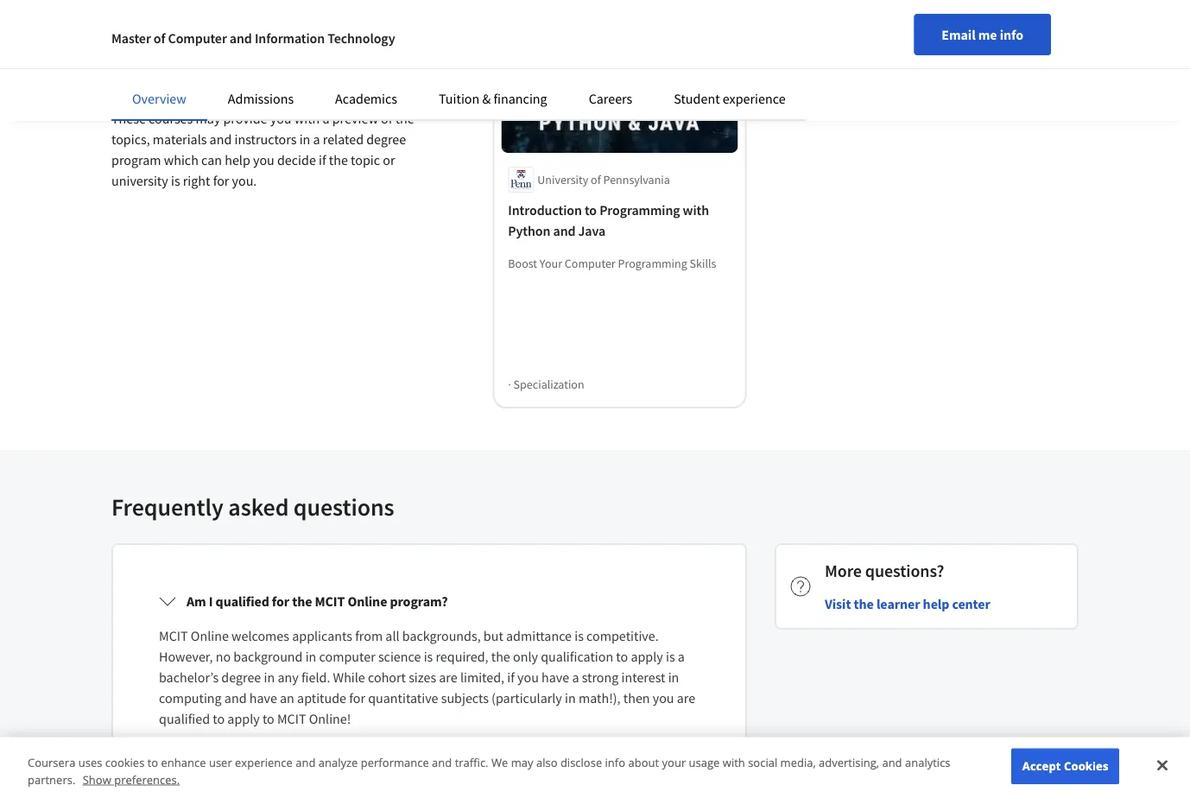 Task type: locate. For each thing, give the bounding box(es) containing it.
online inside dropdown button
[[348, 593, 387, 610]]

may inside coursera uses cookies to enhance user experience and analyze performance and traffic. we may also disclose info about your usage with social media, advertising, and analytics partners.
[[511, 755, 534, 771]]

related
[[323, 130, 364, 148]]

0 vertical spatial mcit
[[315, 593, 345, 610]]

if down only
[[507, 669, 515, 686]]

and inside these courses may provide you with a preview of the topics, materials and instructors in a related degree program which can help you decide if the topic or university is right for you.
[[210, 130, 232, 148]]

have
[[542, 669, 570, 686], [249, 690, 277, 707]]

of down academics
[[381, 110, 393, 127]]

these
[[111, 110, 146, 127]]

0 vertical spatial if
[[319, 151, 326, 168]]

degree
[[353, 12, 424, 42], [228, 71, 279, 93], [367, 130, 406, 148], [221, 669, 261, 686]]

0 horizontal spatial if
[[319, 151, 326, 168]]

online inside mcit online welcomes applicants from all backgrounds, but admittance is competitive. however, no background in computer science is required, the only qualification to apply is a bachelor's degree in any field. while cohort sizes are limited, if you have a strong interest in computing and have an aptitude for quantitative subjects (particularly in math!), then you are qualified to apply to mcit online!
[[191, 627, 229, 645]]

0 vertical spatial this
[[309, 12, 348, 42]]

0 horizontal spatial experience
[[235, 755, 293, 771]]

if right decide
[[319, 151, 326, 168]]

in
[[300, 130, 310, 148], [306, 648, 317, 665], [264, 669, 275, 686], [668, 669, 679, 686], [565, 690, 576, 707]]

and left the analyze
[[296, 755, 316, 771]]

0 horizontal spatial help
[[225, 151, 250, 168]]

but
[[484, 627, 504, 645]]

help left center
[[923, 595, 950, 613]]

careers link
[[589, 90, 633, 107]]

1 vertical spatial are
[[677, 690, 696, 707]]

apply up "interest"
[[631, 648, 663, 665]]

university
[[111, 172, 168, 189]]

in left math!),
[[565, 690, 576, 707]]

0 vertical spatial qualified
[[216, 593, 269, 610]]

mcit down an
[[277, 710, 306, 728]]

1 horizontal spatial have
[[542, 669, 570, 686]]

and left java
[[553, 222, 576, 239]]

may up materials
[[196, 110, 221, 127]]

asked
[[228, 492, 289, 522]]

mcit inside dropdown button
[[315, 593, 345, 610]]

1 vertical spatial with
[[683, 201, 709, 219]]

may
[[196, 110, 221, 127], [511, 755, 534, 771]]

in right "interest"
[[668, 669, 679, 686]]

media,
[[781, 755, 816, 771]]

0 vertical spatial may
[[196, 110, 221, 127]]

the inside dropdown button
[[292, 593, 312, 610]]

0 horizontal spatial are
[[439, 669, 458, 686]]

cookies
[[105, 755, 145, 771]]

analyze
[[319, 755, 358, 771]]

to left online!
[[263, 710, 275, 728]]

admissions
[[228, 90, 294, 107]]

with left social
[[723, 755, 746, 771]]

info
[[1000, 26, 1024, 43], [605, 755, 626, 771]]

the right visit
[[854, 595, 874, 613]]

for
[[173, 71, 194, 93], [213, 172, 229, 189], [272, 593, 290, 610], [349, 690, 365, 707]]

0 horizontal spatial with
[[294, 110, 320, 127]]

instructors
[[235, 130, 297, 148]]

1 vertical spatial experience
[[235, 755, 293, 771]]

2 vertical spatial with
[[723, 755, 746, 771]]

introduction
[[508, 201, 582, 219]]

for up welcomes
[[272, 593, 290, 610]]

qualified
[[216, 593, 269, 610], [159, 710, 210, 728]]

are
[[439, 669, 458, 686], [677, 690, 696, 707]]

1 vertical spatial online
[[191, 627, 229, 645]]

2 horizontal spatial mcit
[[315, 593, 345, 610]]

computing
[[159, 690, 222, 707]]

visit the learner help center
[[825, 595, 991, 613]]

may right we
[[511, 755, 534, 771]]

for up courses
[[173, 71, 194, 93]]

mcit
[[315, 593, 345, 610], [159, 627, 188, 645], [277, 710, 306, 728]]

1 vertical spatial programming
[[618, 256, 688, 271]]

welcomes
[[232, 627, 289, 645]]

1 horizontal spatial if
[[507, 669, 515, 686]]

1 horizontal spatial with
[[683, 201, 709, 219]]

mcit up applicants
[[315, 593, 345, 610]]

info left the about
[[605, 755, 626, 771]]

mcit online welcomes applicants from all backgrounds, but admittance is competitive. however, no background in computer science is required, the only qualification to apply is a bachelor's degree in any field. while cohort sizes are limited, if you have a strong interest in computing and have an aptitude for quantitative subjects (particularly in math!), then you are qualified to apply to mcit online!
[[159, 627, 696, 728]]

your
[[662, 755, 686, 771]]

help
[[225, 151, 250, 168], [923, 595, 950, 613]]

0 vertical spatial online
[[348, 593, 387, 610]]

programming down pennsylvania
[[600, 201, 680, 219]]

in up decide
[[300, 130, 310, 148]]

help up you.
[[225, 151, 250, 168]]

backgrounds,
[[402, 627, 481, 645]]

to down the computing
[[213, 710, 225, 728]]

on
[[278, 12, 304, 42]]

1 vertical spatial may
[[511, 755, 534, 771]]

1 horizontal spatial qualified
[[216, 593, 269, 610]]

student experience
[[674, 90, 786, 107]]

university of pennsylvania
[[538, 172, 670, 188]]

0 vertical spatial with
[[294, 110, 320, 127]]

online up no
[[191, 627, 229, 645]]

0 horizontal spatial have
[[249, 690, 277, 707]]

and down no
[[225, 690, 247, 707]]

0 vertical spatial experience
[[723, 90, 786, 107]]

materials
[[153, 130, 207, 148]]

are right "then"
[[677, 690, 696, 707]]

1 horizontal spatial of
[[381, 110, 393, 127]]

learner
[[877, 595, 921, 613]]

which
[[164, 151, 199, 168]]

academics link
[[335, 90, 397, 107]]

0 horizontal spatial computer
[[168, 29, 227, 47]]

have down qualification
[[542, 669, 570, 686]]

programming left skills
[[618, 256, 688, 271]]

the up applicants
[[292, 593, 312, 610]]

1 horizontal spatial apply
[[631, 648, 663, 665]]

0 horizontal spatial this
[[197, 71, 225, 93]]

2 horizontal spatial of
[[591, 172, 601, 188]]

with up decide
[[294, 110, 320, 127]]

1 vertical spatial of
[[381, 110, 393, 127]]

· specialization
[[508, 377, 585, 392]]

2 horizontal spatial with
[[723, 755, 746, 771]]

you up (particularly
[[518, 669, 539, 686]]

we
[[492, 755, 508, 771]]

apply up user
[[228, 710, 260, 728]]

degree up academics
[[353, 12, 424, 42]]

experience right student
[[723, 90, 786, 107]]

computer
[[168, 29, 227, 47], [565, 256, 616, 271]]

to up java
[[585, 201, 597, 219]]

online up from
[[348, 593, 387, 610]]

you
[[270, 110, 292, 127], [253, 151, 275, 168], [518, 669, 539, 686], [653, 690, 674, 707]]

while
[[333, 669, 365, 686]]

1 vertical spatial mcit
[[159, 627, 188, 645]]

degree up provide
[[228, 71, 279, 93]]

frequently asked questions
[[111, 492, 395, 522]]

2 vertical spatial mcit
[[277, 710, 306, 728]]

help inside these courses may provide you with a preview of the topics, materials and instructors in a related degree program which can help you decide if the topic or university is right for you.
[[225, 151, 250, 168]]

the inside mcit online welcomes applicants from all backgrounds, but admittance is competitive. however, no background in computer science is required, the only qualification to apply is a bachelor's degree in any field. while cohort sizes are limited, if you have a strong interest in computing and have an aptitude for quantitative subjects (particularly in math!), then you are qualified to apply to mcit online!
[[491, 648, 510, 665]]

0 vertical spatial info
[[1000, 26, 1024, 43]]

with inside coursera uses cookies to enhance user experience and analyze performance and traffic. we may also disclose info about your usage with social media, advertising, and analytics partners.
[[723, 755, 746, 771]]

experience
[[723, 90, 786, 107], [235, 755, 293, 771]]

qualified inside dropdown button
[[216, 593, 269, 610]]

1 vertical spatial if
[[507, 669, 515, 686]]

0 vertical spatial computer
[[168, 29, 227, 47]]

show preferences. link
[[83, 772, 180, 788]]

user
[[209, 755, 232, 771]]

experience right user
[[235, 755, 293, 771]]

is
[[171, 172, 180, 189], [575, 627, 584, 645], [424, 648, 433, 665], [666, 648, 675, 665]]

degree up or on the top left of page
[[367, 130, 406, 148]]

1 vertical spatial info
[[605, 755, 626, 771]]

with inside introduction to programming with python and java
[[683, 201, 709, 219]]

sizes
[[409, 669, 436, 686]]

provide
[[223, 110, 267, 127]]

qualified inside mcit online welcomes applicants from all backgrounds, but admittance is competitive. however, no background in computer science is required, the only qualification to apply is a bachelor's degree in any field. while cohort sizes are limited, if you have a strong interest in computing and have an aptitude for quantitative subjects (particularly in math!), then you are qualified to apply to mcit online!
[[159, 710, 210, 728]]

disclose
[[561, 755, 602, 771]]

careers
[[589, 90, 633, 107]]

1 vertical spatial computer
[[565, 256, 616, 271]]

to up preferences.
[[148, 755, 158, 771]]

center
[[953, 595, 991, 613]]

of right university
[[591, 172, 601, 188]]

this up provide
[[197, 71, 225, 93]]

1 vertical spatial qualified
[[159, 710, 210, 728]]

introduction to programming with python and java
[[508, 201, 709, 239]]

of right master
[[154, 29, 165, 47]]

can
[[201, 151, 222, 168]]

1 horizontal spatial computer
[[565, 256, 616, 271]]

degree down no
[[221, 669, 261, 686]]

mcit up however,
[[159, 627, 188, 645]]

student experience link
[[674, 90, 786, 107]]

are down required,
[[439, 669, 458, 686]]

coursera uses cookies to enhance user experience and analyze performance and traffic. we may also disclose info about your usage with social media, advertising, and analytics partners.
[[28, 755, 951, 788]]

have left an
[[249, 690, 277, 707]]

and up can on the top left of page
[[210, 130, 232, 148]]

for inside these courses may provide you with a preview of the topics, materials and instructors in a related degree program which can help you decide if the topic or university is right for you.
[[213, 172, 229, 189]]

and inside mcit online welcomes applicants from all backgrounds, but admittance is competitive. however, no background in computer science is required, the only qualification to apply is a bachelor's degree in any field. while cohort sizes are limited, if you have a strong interest in computing and have an aptitude for quantitative subjects (particularly in math!), then you are qualified to apply to mcit online!
[[225, 690, 247, 707]]

financing
[[494, 90, 548, 107]]

online
[[348, 593, 387, 610], [191, 627, 229, 645]]

degree inside these courses may provide you with a preview of the topics, materials and instructors in a related degree program which can help you decide if the topic or university is right for you.
[[367, 130, 406, 148]]

0 horizontal spatial of
[[154, 29, 165, 47]]

online!
[[309, 710, 351, 728]]

1 vertical spatial have
[[249, 690, 277, 707]]

programming
[[600, 201, 680, 219], [618, 256, 688, 271]]

0 horizontal spatial may
[[196, 110, 221, 127]]

1 horizontal spatial online
[[348, 593, 387, 610]]

if inside mcit online welcomes applicants from all backgrounds, but admittance is competitive. however, no background in computer science is required, the only qualification to apply is a bachelor's degree in any field. while cohort sizes are limited, if you have a strong interest in computing and have an aptitude for quantitative subjects (particularly in math!), then you are qualified to apply to mcit online!
[[507, 669, 515, 686]]

analytics
[[906, 755, 951, 771]]

0 horizontal spatial qualified
[[159, 710, 210, 728]]

computer down java
[[565, 256, 616, 271]]

for down can on the top left of page
[[213, 172, 229, 189]]

coursera
[[28, 755, 76, 771]]

am i qualified for the mcit online  program?
[[187, 593, 448, 610]]

1 horizontal spatial info
[[1000, 26, 1024, 43]]

more questions?
[[825, 560, 945, 582]]

with inside these courses may provide you with a preview of the topics, materials and instructors in a related degree program which can help you decide if the topic or university is right for you.
[[294, 110, 320, 127]]

0 horizontal spatial info
[[605, 755, 626, 771]]

2 vertical spatial of
[[591, 172, 601, 188]]

1 vertical spatial apply
[[228, 710, 260, 728]]

0 vertical spatial of
[[154, 29, 165, 47]]

you up instructors
[[270, 110, 292, 127]]

1 horizontal spatial this
[[309, 12, 348, 42]]

0 horizontal spatial online
[[191, 627, 229, 645]]

this right on
[[309, 12, 348, 42]]

info right me in the right of the page
[[1000, 26, 1024, 43]]

0 vertical spatial help
[[225, 151, 250, 168]]

qualified down the computing
[[159, 710, 210, 728]]

python
[[508, 222, 551, 239]]

the down the "but"
[[491, 648, 510, 665]]

computer up prepare for this degree
[[168, 29, 227, 47]]

performance
[[361, 755, 429, 771]]

for down while
[[349, 690, 365, 707]]

the
[[395, 110, 415, 127], [329, 151, 348, 168], [292, 593, 312, 610], [854, 595, 874, 613], [491, 648, 510, 665]]

1 horizontal spatial help
[[923, 595, 950, 613]]

qualified right i
[[216, 593, 269, 610]]

to down competitive.
[[616, 648, 628, 665]]

with up skills
[[683, 201, 709, 219]]

strong
[[582, 669, 619, 686]]

and
[[230, 29, 252, 47], [210, 130, 232, 148], [553, 222, 576, 239], [225, 690, 247, 707], [296, 755, 316, 771], [432, 755, 452, 771], [883, 755, 903, 771]]

an
[[280, 690, 295, 707]]

0 vertical spatial programming
[[600, 201, 680, 219]]

1 horizontal spatial may
[[511, 755, 534, 771]]

0 vertical spatial apply
[[631, 648, 663, 665]]

traffic.
[[455, 755, 489, 771]]

0 horizontal spatial apply
[[228, 710, 260, 728]]

0 horizontal spatial mcit
[[159, 627, 188, 645]]



Task type: vqa. For each thing, say whether or not it's contained in the screenshot.
'Google' IMAGE
no



Task type: describe. For each thing, give the bounding box(es) containing it.
1 vertical spatial this
[[197, 71, 225, 93]]

accept
[[1023, 759, 1062, 774]]

information
[[255, 29, 325, 47]]

and left traffic.
[[432, 755, 452, 771]]

info inside coursera uses cookies to enhance user experience and analyze performance and traffic. we may also disclose info about your usage with social media, advertising, and analytics partners.
[[605, 755, 626, 771]]

and left analytics on the bottom
[[883, 755, 903, 771]]

of for university
[[591, 172, 601, 188]]

me
[[979, 26, 998, 43]]

topic
[[351, 151, 380, 168]]

frequently
[[111, 492, 224, 522]]

admissions link
[[228, 90, 294, 107]]

·
[[508, 377, 511, 392]]

competitive.
[[587, 627, 659, 645]]

programming inside introduction to programming with python and java
[[600, 201, 680, 219]]

you right "then"
[[653, 690, 674, 707]]

social
[[748, 755, 778, 771]]

specialization
[[514, 377, 585, 392]]

computer for programming
[[565, 256, 616, 271]]

student
[[674, 90, 720, 107]]

0 vertical spatial are
[[439, 669, 458, 686]]

overview link
[[132, 90, 186, 107]]

email me info
[[942, 26, 1024, 43]]

limited,
[[460, 669, 505, 686]]

experience inside coursera uses cookies to enhance user experience and analyze performance and traffic. we may also disclose info about your usage with social media, advertising, and analytics partners.
[[235, 755, 293, 771]]

your
[[540, 256, 563, 271]]

subjects
[[441, 690, 489, 707]]

java
[[579, 222, 606, 239]]

of inside these courses may provide you with a preview of the topics, materials and instructors in a related degree program which can help you decide if the topic or university is right for you.
[[381, 110, 393, 127]]

aptitude
[[297, 690, 347, 707]]

background
[[234, 648, 303, 665]]

overview
[[132, 90, 186, 107]]

email me info button
[[914, 14, 1052, 55]]

about
[[629, 755, 659, 771]]

academics
[[335, 90, 397, 107]]

degree inside mcit online welcomes applicants from all backgrounds, but admittance is competitive. however, no background in computer science is required, the only qualification to apply is a bachelor's degree in any field. while cohort sizes are limited, if you have a strong interest in computing and have an aptitude for quantitative subjects (particularly in math!), then you are qualified to apply to mcit online!
[[221, 669, 261, 686]]

science
[[378, 648, 421, 665]]

show
[[83, 772, 111, 788]]

quantitative
[[368, 690, 439, 707]]

any
[[278, 669, 299, 686]]

i
[[209, 593, 213, 610]]

from
[[355, 627, 383, 645]]

program
[[111, 151, 161, 168]]

interest
[[622, 669, 666, 686]]

cohort
[[368, 669, 406, 686]]

visit the learner help center link
[[825, 594, 991, 614]]

the down academics
[[395, 110, 415, 127]]

required,
[[436, 648, 489, 665]]

cookies
[[1065, 759, 1109, 774]]

collapsed list
[[141, 573, 718, 798]]

admittance
[[506, 627, 572, 645]]

right
[[183, 172, 210, 189]]

advertising,
[[819, 755, 880, 771]]

usage
[[689, 755, 720, 771]]

in up field.
[[306, 648, 317, 665]]

is inside these courses may provide you with a preview of the topics, materials and instructors in a related degree program which can help you decide if the topic or university is right for you.
[[171, 172, 180, 189]]

start
[[225, 12, 273, 42]]

1 horizontal spatial mcit
[[277, 710, 306, 728]]

prepare
[[111, 71, 169, 93]]

master of computer and information technology
[[111, 29, 395, 47]]

the down related in the top left of the page
[[329, 151, 348, 168]]

in inside these courses may provide you with a preview of the topics, materials and instructors in a related degree program which can help you decide if the topic or university is right for you.
[[300, 130, 310, 148]]

tuition
[[439, 90, 480, 107]]

tuition & financing link
[[439, 90, 548, 107]]

preview
[[332, 110, 378, 127]]

then
[[624, 690, 650, 707]]

head
[[169, 12, 220, 42]]

for inside dropdown button
[[272, 593, 290, 610]]

pennsylvania
[[604, 172, 670, 188]]

0 vertical spatial have
[[542, 669, 570, 686]]

accept cookies button
[[1012, 749, 1120, 785]]

no
[[216, 648, 231, 665]]

you.
[[232, 172, 257, 189]]

if inside these courses may provide you with a preview of the topics, materials and instructors in a related degree program which can help you decide if the topic or university is right for you.
[[319, 151, 326, 168]]

boost your computer programming skills
[[508, 256, 717, 271]]

and right head
[[230, 29, 252, 47]]

courses
[[149, 110, 193, 127]]

preferences.
[[114, 772, 180, 788]]

get
[[111, 12, 147, 42]]

these courses may provide you with a preview of the topics, materials and instructors in a related degree program which can help you decide if the topic or university is right for you.
[[111, 110, 415, 189]]

am
[[187, 593, 206, 610]]

for inside mcit online welcomes applicants from all backgrounds, but admittance is competitive. however, no background in computer science is required, the only qualification to apply is a bachelor's degree in any field. while cohort sizes are limited, if you have a strong interest in computing and have an aptitude for quantitative subjects (particularly in math!), then you are qualified to apply to mcit online!
[[349, 690, 365, 707]]

info inside "button"
[[1000, 26, 1024, 43]]

skills
[[690, 256, 717, 271]]

may inside these courses may provide you with a preview of the topics, materials and instructors in a related degree program which can help you decide if the topic or university is right for you.
[[196, 110, 221, 127]]

also
[[537, 755, 558, 771]]

computer for and
[[168, 29, 227, 47]]

computer
[[319, 648, 376, 665]]

to inside coursera uses cookies to enhance user experience and analyze performance and traffic. we may also disclose info about your usage with social media, advertising, and analytics partners.
[[148, 755, 158, 771]]

you down instructors
[[253, 151, 275, 168]]

university
[[538, 172, 589, 188]]

to inside introduction to programming with python and java
[[585, 201, 597, 219]]

partners.
[[28, 772, 75, 788]]

privacy alert dialog
[[0, 737, 1191, 798]]

questions
[[294, 492, 395, 522]]

technology
[[328, 29, 395, 47]]

more
[[825, 560, 862, 582]]

program?
[[390, 593, 448, 610]]

(particularly
[[492, 690, 562, 707]]

decide
[[277, 151, 316, 168]]

and inside introduction to programming with python and java
[[553, 222, 576, 239]]

topics,
[[111, 130, 150, 148]]

math!),
[[579, 690, 621, 707]]

am i qualified for the mcit online  program? button
[[145, 577, 714, 626]]

1 vertical spatial help
[[923, 595, 950, 613]]

in left any
[[264, 669, 275, 686]]

master
[[111, 29, 151, 47]]

applicants
[[292, 627, 353, 645]]

1 horizontal spatial experience
[[723, 90, 786, 107]]

or
[[383, 151, 395, 168]]

1 horizontal spatial are
[[677, 690, 696, 707]]

of for master
[[154, 29, 165, 47]]



